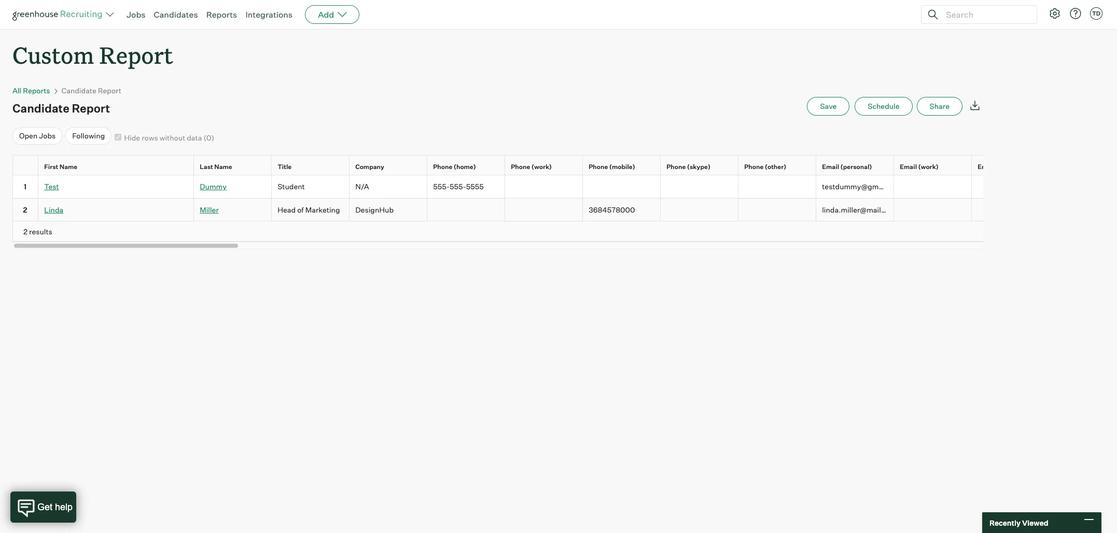 Task type: vqa. For each thing, say whether or not it's contained in the screenshot.
2 associated with 2
yes



Task type: describe. For each thing, give the bounding box(es) containing it.
dummy link
[[200, 182, 227, 191]]

phone (home)
[[433, 163, 476, 171]]

phone (other)
[[744, 163, 787, 171]]

2 for 2
[[23, 205, 27, 214]]

email (personal)
[[822, 163, 872, 171]]

company
[[355, 163, 384, 171]]

phone (home) column header
[[427, 156, 507, 178]]

rows
[[142, 133, 158, 142]]

phone for phone (work)
[[511, 163, 530, 171]]

row containing 1
[[12, 175, 1117, 198]]

custom
[[12, 39, 94, 70]]

(work) for email (work)
[[918, 163, 939, 171]]

last name
[[200, 163, 232, 171]]

candidates link
[[154, 9, 198, 20]]

phone for phone (skype)
[[667, 163, 686, 171]]

open
[[19, 131, 37, 140]]

phone for phone (mobile)
[[589, 163, 608, 171]]

results
[[29, 227, 52, 236]]

(0)
[[204, 133, 214, 142]]

last
[[200, 163, 213, 171]]

viewed
[[1022, 518, 1049, 527]]

first name column header
[[38, 156, 196, 178]]

0 vertical spatial candidate
[[61, 86, 96, 95]]

save button
[[807, 97, 850, 116]]

linda.miller@mail.com
[[822, 205, 898, 214]]

1 horizontal spatial jobs
[[127, 9, 146, 20]]

testdummy@gmail.com
[[822, 182, 904, 191]]

email for email (other)
[[978, 163, 995, 171]]

dummy
[[200, 182, 227, 191]]

download image
[[969, 99, 981, 112]]

last name column header
[[194, 156, 274, 178]]

reports link
[[206, 9, 237, 20]]

miller link
[[200, 205, 219, 214]]

jobs link
[[127, 9, 146, 20]]

3684578000
[[589, 205, 635, 214]]

2 cell
[[12, 198, 38, 221]]

(mobile)
[[609, 163, 635, 171]]

1 555- from the left
[[433, 182, 450, 191]]

(other) for email (other)
[[996, 163, 1018, 171]]

1 vertical spatial candidate
[[12, 101, 69, 115]]

company column header
[[350, 156, 429, 178]]

(home)
[[454, 163, 476, 171]]

phone (mobile) column header
[[583, 156, 663, 178]]

first
[[44, 163, 58, 171]]

email for email (work)
[[900, 163, 917, 171]]

email (work)
[[900, 163, 939, 171]]

all
[[12, 86, 21, 95]]

test
[[44, 182, 59, 191]]

(other) for phone (other)
[[765, 163, 787, 171]]

candidates
[[154, 9, 198, 20]]

without
[[160, 133, 185, 142]]

1 vertical spatial report
[[98, 86, 121, 95]]

designhub
[[355, 205, 394, 214]]

td button
[[1088, 5, 1105, 22]]

linda link
[[44, 205, 63, 214]]

(work) for phone (work)
[[532, 163, 552, 171]]

open jobs
[[19, 131, 56, 140]]

Search text field
[[944, 7, 1028, 22]]

name for first name
[[60, 163, 77, 171]]

data
[[187, 133, 202, 142]]

title
[[278, 163, 292, 171]]

row containing 2
[[12, 198, 1117, 221]]

first name
[[44, 163, 77, 171]]

name for last name
[[214, 163, 232, 171]]

row containing first name
[[12, 155, 1117, 178]]

td button
[[1090, 7, 1103, 20]]

(personal)
[[841, 163, 872, 171]]

miller
[[200, 205, 219, 214]]

schedule
[[868, 102, 900, 111]]

2 vertical spatial report
[[72, 101, 110, 115]]



Task type: locate. For each thing, give the bounding box(es) containing it.
0 horizontal spatial (work)
[[532, 163, 552, 171]]

3 email from the left
[[978, 163, 995, 171]]

marketing
[[305, 205, 340, 214]]

phone (skype) column header
[[661, 156, 741, 178]]

phone inside column header
[[667, 163, 686, 171]]

0 vertical spatial 2
[[23, 205, 27, 214]]

(skype)
[[687, 163, 711, 171]]

name right first
[[60, 163, 77, 171]]

2 555- from the left
[[450, 182, 466, 191]]

0 horizontal spatial name
[[60, 163, 77, 171]]

save
[[820, 102, 837, 111]]

email (personal) column header
[[816, 156, 896, 178]]

candidate report
[[61, 86, 121, 95], [12, 101, 110, 115]]

student
[[278, 182, 305, 191]]

reports right all
[[23, 86, 50, 95]]

recently
[[990, 518, 1021, 527]]

(work) inside column header
[[532, 163, 552, 171]]

candidate report down all reports
[[12, 101, 110, 115]]

1
[[24, 182, 27, 191]]

hide rows without data (0)
[[124, 133, 214, 142]]

report down jobs "link"
[[99, 39, 173, 70]]

phone (other) column header
[[739, 156, 819, 178]]

0 vertical spatial reports
[[206, 9, 237, 20]]

email inside column header
[[822, 163, 839, 171]]

2 name from the left
[[214, 163, 232, 171]]

2 (other) from the left
[[996, 163, 1018, 171]]

1 vertical spatial 2
[[23, 227, 27, 236]]

add button
[[305, 5, 360, 24]]

1 vertical spatial jobs
[[39, 131, 56, 140]]

5555
[[466, 182, 484, 191]]

head
[[278, 205, 296, 214]]

cell
[[505, 175, 583, 198], [583, 175, 661, 198], [661, 175, 739, 198], [739, 175, 816, 198], [894, 175, 972, 198], [972, 175, 1050, 198], [427, 198, 505, 221], [505, 198, 583, 221], [661, 198, 739, 221], [739, 198, 816, 221], [894, 198, 972, 221], [972, 198, 1050, 221]]

name right last
[[214, 163, 232, 171]]

row group
[[12, 175, 1117, 221]]

555-
[[433, 182, 450, 191], [450, 182, 466, 191]]

reports
[[206, 9, 237, 20], [23, 86, 50, 95]]

share button
[[917, 97, 963, 116]]

0 horizontal spatial email
[[822, 163, 839, 171]]

email
[[822, 163, 839, 171], [900, 163, 917, 171], [978, 163, 995, 171]]

email inside column header
[[900, 163, 917, 171]]

1 name from the left
[[60, 163, 77, 171]]

jobs
[[127, 9, 146, 20], [39, 131, 56, 140]]

0 vertical spatial candidate report
[[61, 86, 121, 95]]

save and schedule this report to revisit it! element
[[807, 97, 855, 116]]

2 results
[[23, 227, 52, 236]]

test link
[[44, 182, 59, 191]]

candidate down all reports
[[12, 101, 69, 115]]

1 (work) from the left
[[532, 163, 552, 171]]

phone (work)
[[511, 163, 552, 171]]

report
[[99, 39, 173, 70], [98, 86, 121, 95], [72, 101, 110, 115]]

1 (other) from the left
[[765, 163, 787, 171]]

1 cell
[[12, 175, 38, 198]]

1 horizontal spatial reports
[[206, 9, 237, 20]]

2 email from the left
[[900, 163, 917, 171]]

custom report
[[12, 39, 173, 70]]

following
[[72, 131, 105, 140]]

title column header
[[272, 156, 352, 178]]

n/a
[[355, 182, 369, 191]]

2 for 2 results
[[23, 227, 27, 236]]

row group containing 1
[[12, 175, 1117, 221]]

1 horizontal spatial name
[[214, 163, 232, 171]]

candidate
[[61, 86, 96, 95], [12, 101, 69, 115]]

configure image
[[1049, 7, 1061, 20]]

phone
[[433, 163, 452, 171], [511, 163, 530, 171], [589, 163, 608, 171], [667, 163, 686, 171], [744, 163, 764, 171]]

2
[[23, 205, 27, 214], [23, 227, 27, 236]]

schedule button
[[855, 97, 913, 116]]

0 horizontal spatial reports
[[23, 86, 50, 95]]

1 vertical spatial candidate report
[[12, 101, 110, 115]]

share
[[930, 102, 950, 111]]

name
[[60, 163, 77, 171], [214, 163, 232, 171]]

integrations link
[[246, 9, 293, 20]]

0 vertical spatial jobs
[[127, 9, 146, 20]]

(work)
[[532, 163, 552, 171], [918, 163, 939, 171]]

table
[[12, 155, 1117, 242]]

0 horizontal spatial jobs
[[39, 131, 56, 140]]

phone (skype)
[[667, 163, 711, 171]]

1 row from the top
[[12, 155, 1117, 178]]

0 horizontal spatial (other)
[[765, 163, 787, 171]]

5 phone from the left
[[744, 163, 764, 171]]

3 phone from the left
[[589, 163, 608, 171]]

all reports link
[[12, 86, 50, 95]]

integrations
[[246, 9, 293, 20]]

1 phone from the left
[[433, 163, 452, 171]]

email (other)
[[978, 163, 1018, 171]]

linda
[[44, 205, 63, 214]]

2 (work) from the left
[[918, 163, 939, 171]]

(other) inside column header
[[765, 163, 787, 171]]

greenhouse recruiting image
[[12, 8, 106, 21]]

add
[[318, 9, 334, 20]]

2 left the results on the left top of the page
[[23, 227, 27, 236]]

phone for phone (other)
[[744, 163, 764, 171]]

1 vertical spatial reports
[[23, 86, 50, 95]]

report down the candidate report link
[[72, 101, 110, 115]]

phone (mobile)
[[589, 163, 635, 171]]

candidate report link
[[61, 86, 121, 95]]

table containing 1
[[12, 155, 1117, 242]]

2 horizontal spatial email
[[978, 163, 995, 171]]

1 email from the left
[[822, 163, 839, 171]]

2 phone from the left
[[511, 163, 530, 171]]

(work) inside column header
[[918, 163, 939, 171]]

column header
[[12, 156, 40, 178]]

(other)
[[765, 163, 787, 171], [996, 163, 1018, 171]]

0 vertical spatial report
[[99, 39, 173, 70]]

2 down 1 cell
[[23, 205, 27, 214]]

1 horizontal spatial (other)
[[996, 163, 1018, 171]]

555-555-5555
[[433, 182, 484, 191]]

phone for phone (home)
[[433, 163, 452, 171]]

all reports
[[12, 86, 50, 95]]

td
[[1092, 10, 1101, 17]]

candidate down the custom report on the top left
[[61, 86, 96, 95]]

1 horizontal spatial (work)
[[918, 163, 939, 171]]

3 row from the top
[[12, 198, 1117, 221]]

email for email (personal)
[[822, 163, 839, 171]]

email (work) column header
[[894, 156, 974, 178]]

4 phone from the left
[[667, 163, 686, 171]]

of
[[297, 205, 304, 214]]

head of marketing
[[278, 205, 340, 214]]

report down the custom report on the top left
[[98, 86, 121, 95]]

phone (work) column header
[[505, 156, 585, 178]]

jobs right open
[[39, 131, 56, 140]]

Hide rows without data (0) checkbox
[[115, 134, 121, 141]]

jobs left candidates link
[[127, 9, 146, 20]]

hide
[[124, 133, 140, 142]]

candidate report down the custom report on the top left
[[61, 86, 121, 95]]

1 horizontal spatial email
[[900, 163, 917, 171]]

recently viewed
[[990, 518, 1049, 527]]

2 inside 2 cell
[[23, 205, 27, 214]]

reports right candidates
[[206, 9, 237, 20]]

row
[[12, 155, 1117, 178], [12, 175, 1117, 198], [12, 198, 1117, 221]]

2 row from the top
[[12, 175, 1117, 198]]



